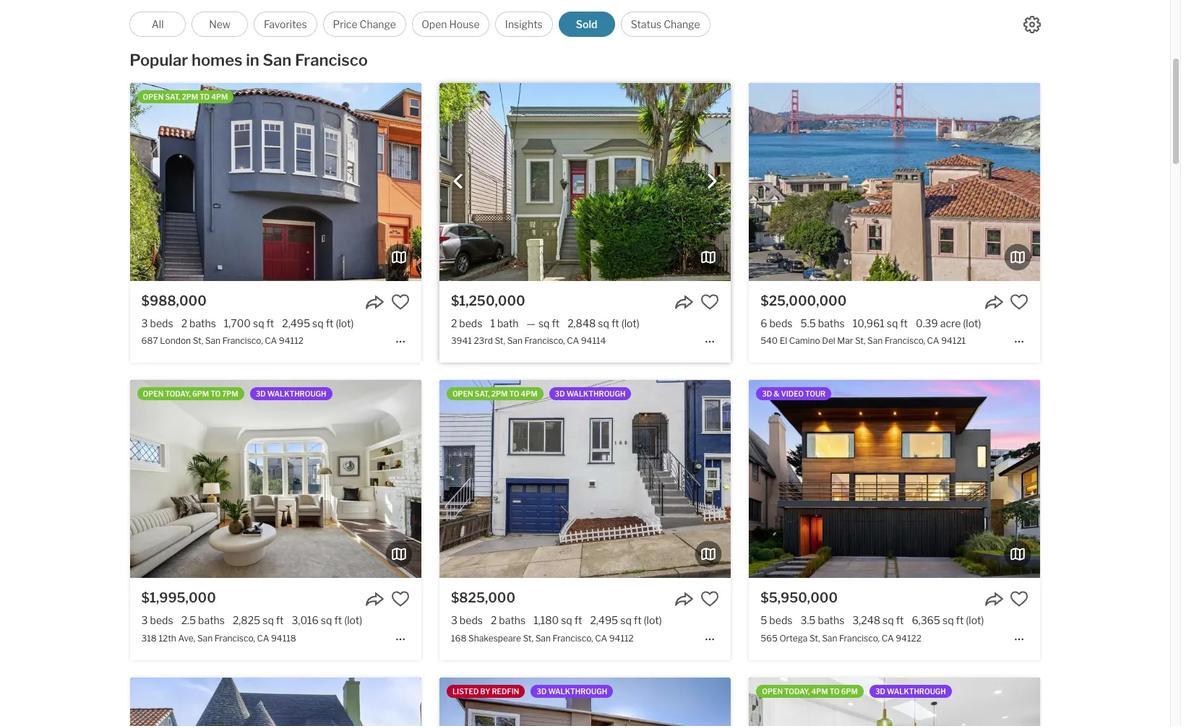 Task type: describe. For each thing, give the bounding box(es) containing it.
3941
[[451, 336, 472, 347]]

2 photo of 50 burlwood dr, san francisco, ca 94127 image from the left
[[440, 678, 731, 727]]

favorite button checkbox for $25,000,000
[[1011, 293, 1030, 312]]

status change
[[631, 18, 701, 30]]

12th
[[159, 633, 176, 644]]

94112 for $988,000
[[279, 336, 304, 347]]

3 photo of 540 el camino del mar st, san francisco, ca 94121 image from the left
[[1041, 83, 1182, 281]]

sq right 1,180 sq ft
[[621, 615, 632, 627]]

sq right 1,180 at bottom left
[[561, 615, 573, 627]]

francisco, for $1,250,000
[[525, 336, 565, 347]]

del
[[823, 336, 836, 347]]

favorites
[[264, 18, 307, 30]]

4pm for $825,000
[[521, 390, 538, 399]]

3d walkthrough for open today, 6pm to 7pm
[[256, 390, 327, 399]]

in
[[246, 51, 260, 69]]

price change
[[333, 18, 396, 30]]

— sq ft
[[527, 318, 560, 330]]

st, for $988,000
[[193, 336, 203, 347]]

ca for $988,000
[[265, 336, 277, 347]]

2 photo of 174 naples st, san francisco, ca 94112 image from the left
[[750, 678, 1041, 727]]

open today, 4pm to 6pm
[[763, 688, 859, 696]]

homes
[[192, 51, 243, 69]]

status
[[631, 18, 662, 30]]

3 beds for $988,000
[[141, 318, 173, 330]]

today, for 4pm
[[785, 688, 810, 696]]

94122
[[896, 633, 922, 644]]

565 ortega st, san francisco, ca 94122
[[761, 633, 922, 644]]

ave,
[[178, 633, 196, 644]]

1 horizontal spatial 2
[[451, 318, 457, 330]]

2 photo of 565 ortega st, san francisco, ca 94122 image from the left
[[750, 381, 1041, 579]]

ca for $1,250,000
[[567, 336, 579, 347]]

open today, 6pm to 7pm
[[143, 390, 238, 399]]

3941 23rd st, san francisco, ca 94114
[[451, 336, 606, 347]]

540 el camino del mar st, san francisco, ca 94121
[[761, 336, 966, 347]]

mar
[[838, 336, 854, 347]]

2,495 sq ft (lot) for $988,000
[[282, 318, 354, 330]]

5.5 baths
[[801, 318, 845, 330]]

baths for $825,000
[[499, 615, 526, 627]]

favorite button checkbox for $825,000
[[701, 590, 720, 609]]

sq up the 94114
[[598, 318, 610, 330]]

94112 for $825,000
[[610, 633, 634, 644]]

st, right mar
[[856, 336, 866, 347]]

Open House radio
[[412, 12, 490, 37]]

1
[[491, 318, 495, 330]]

1,700 sq ft
[[224, 318, 274, 330]]

favorite button checkbox for $1,995,000
[[391, 590, 410, 609]]

1 horizontal spatial 6pm
[[842, 688, 859, 696]]

3,248
[[853, 615, 881, 627]]

previous button image
[[451, 174, 466, 188]]

3d right redfin
[[537, 688, 547, 696]]

0.39 acre (lot)
[[916, 318, 982, 330]]

&
[[774, 390, 780, 399]]

1,180 sq ft
[[534, 615, 583, 627]]

ca for $5,950,000
[[882, 633, 894, 644]]

94118
[[271, 633, 296, 644]]

3d for 7pm
[[256, 390, 266, 399]]

3 for $825,000
[[451, 615, 458, 627]]

redfin
[[492, 688, 520, 696]]

2 horizontal spatial 4pm
[[812, 688, 829, 696]]

favorite button checkbox for $5,950,000
[[1011, 590, 1030, 609]]

565
[[761, 633, 778, 644]]

$5,950,000
[[761, 591, 838, 606]]

1 photo of 565 ortega st, san francisco, ca 94122 image from the left
[[458, 381, 750, 579]]

4pm for $988,000
[[211, 93, 228, 101]]

168 shakespeare st, san francisco, ca 94112
[[451, 633, 634, 644]]

2 photo of 318 12th ave, san francisco, ca 94118 image from the left
[[130, 381, 421, 579]]

open for $1,995,000
[[143, 390, 164, 399]]

1 photo of 3941 23rd st, san francisco, ca 94114 image from the left
[[148, 83, 440, 281]]

3 photo of 318 12th ave, san francisco, ca 94118 image from the left
[[421, 381, 713, 579]]

walkthrough for open today, 6pm to 7pm
[[267, 390, 327, 399]]

listed
[[453, 688, 479, 696]]

3,016
[[292, 615, 319, 627]]

favorite button image for $1,995,000
[[391, 590, 410, 609]]

168
[[451, 633, 467, 644]]

ortega
[[780, 633, 808, 644]]

5.5
[[801, 318, 816, 330]]

open house
[[422, 18, 480, 30]]

94114
[[581, 336, 606, 347]]

sq right 1,700
[[253, 318, 264, 330]]

1 photo of 318 12th ave, san francisco, ca 94118 image from the left
[[0, 381, 130, 579]]

$988,000
[[141, 294, 207, 309]]

1,700
[[224, 318, 251, 330]]

6
[[761, 318, 768, 330]]

francisco, for $1,995,000
[[215, 633, 255, 644]]

bath
[[498, 318, 519, 330]]

baths for $988,000
[[190, 318, 216, 330]]

3d left &
[[763, 390, 773, 399]]

st, for $825,000
[[523, 633, 534, 644]]

2 photo of 151 juanita way, san francisco, ca 94127 image from the left
[[130, 678, 421, 727]]

$1,250,000
[[451, 294, 526, 309]]

listed by redfin
[[453, 688, 520, 696]]

2,495 for $988,000
[[282, 318, 310, 330]]

All radio
[[130, 12, 186, 37]]

francisco, down 0.39
[[885, 336, 926, 347]]

2,825 sq ft
[[233, 615, 284, 627]]

3 photo of 151 juanita way, san francisco, ca 94127 image from the left
[[421, 678, 713, 727]]

3,016 sq ft (lot)
[[292, 615, 363, 627]]

to down 565 ortega st, san francisco, ca 94122 at the right bottom of the page
[[830, 688, 840, 696]]

favorite button checkbox for $1,250,000
[[701, 293, 720, 312]]

6 beds
[[761, 318, 793, 330]]

today, for 6pm
[[165, 390, 191, 399]]

Favorites radio
[[254, 12, 317, 37]]

to for $988,000
[[200, 93, 210, 101]]

san for 687 london st, san francisco, ca 94112
[[205, 336, 221, 347]]

san for 168 shakespeare st, san francisco, ca 94112
[[536, 633, 551, 644]]

favorite button image for $825,000
[[701, 590, 720, 609]]

next button image
[[705, 174, 720, 188]]

option group containing all
[[130, 12, 711, 37]]

change for status change
[[664, 18, 701, 30]]

sq right '3,016'
[[321, 615, 332, 627]]

94121
[[942, 336, 966, 347]]

Status Change radio
[[621, 12, 711, 37]]

3 photo of 50 burlwood dr, san francisco, ca 94127 image from the left
[[731, 678, 1023, 727]]

to for $1,995,000
[[211, 390, 221, 399]]

10,961 sq ft
[[853, 318, 909, 330]]

baths for $1,995,000
[[198, 615, 225, 627]]

$25,000,000
[[761, 294, 847, 309]]

1,180
[[534, 615, 559, 627]]

popular homes in san francisco
[[130, 51, 368, 69]]

3 for $988,000
[[141, 318, 148, 330]]

5 beds
[[761, 615, 793, 627]]

open sat, 2pm to 4pm for $825,000
[[453, 390, 538, 399]]

all
[[152, 18, 164, 30]]

New radio
[[192, 12, 248, 37]]

2 photo of 3941 23rd st, san francisco, ca 94114 image from the left
[[440, 83, 731, 281]]

1 photo of 50 burlwood dr, san francisco, ca 94127 image from the left
[[148, 678, 440, 727]]

sq right the —
[[539, 318, 550, 330]]

3 photo of 565 ortega st, san francisco, ca 94122 image from the left
[[1041, 381, 1182, 579]]

open sat, 2pm to 4pm for $988,000
[[143, 93, 228, 101]]

change for price change
[[360, 18, 396, 30]]

insights
[[505, 18, 543, 30]]

3d walkthrough for open today, 4pm to 6pm
[[876, 688, 947, 696]]

318
[[141, 633, 157, 644]]

2 for $825,000
[[491, 615, 497, 627]]

to for $825,000
[[510, 390, 520, 399]]



Task type: locate. For each thing, give the bounding box(es) containing it.
3d right 7pm at the bottom left of the page
[[256, 390, 266, 399]]

open down popular
[[143, 93, 164, 101]]

photo of 565 ortega st, san francisco, ca 94122 image
[[458, 381, 750, 579], [750, 381, 1041, 579], [1041, 381, 1182, 579]]

1 horizontal spatial 94112
[[610, 633, 634, 644]]

by
[[481, 688, 491, 696]]

photo of 174 naples st, san francisco, ca 94112 image
[[458, 678, 750, 727], [750, 678, 1041, 727], [1041, 678, 1182, 727]]

6pm down 565 ortega st, san francisco, ca 94122 at the right bottom of the page
[[842, 688, 859, 696]]

3d for 4pm
[[555, 390, 565, 399]]

beds up the 168
[[460, 615, 483, 627]]

walkthrough
[[267, 390, 327, 399], [567, 390, 626, 399], [549, 688, 608, 696], [888, 688, 947, 696]]

san for 3941 23rd st, san francisco, ca 94114
[[508, 336, 523, 347]]

open down 687
[[143, 390, 164, 399]]

open sat, 2pm to 4pm down popular
[[143, 93, 228, 101]]

3 photo of 168 shakespeare st, san francisco, ca 94112 image from the left
[[731, 381, 1023, 579]]

1 vertical spatial 4pm
[[521, 390, 538, 399]]

st, right london
[[193, 336, 203, 347]]

to
[[200, 93, 210, 101], [211, 390, 221, 399], [510, 390, 520, 399], [830, 688, 840, 696]]

favorite button image for $25,000,000
[[1011, 293, 1030, 312]]

2 photo of 687 london st, san francisco, ca 94112 image from the left
[[130, 83, 421, 281]]

2 photo of 168 shakespeare st, san francisco, ca 94112 image from the left
[[440, 381, 731, 579]]

0 vertical spatial 2,495 sq ft (lot)
[[282, 318, 354, 330]]

open sat, 2pm to 4pm down the 23rd
[[453, 390, 538, 399]]

1 bath
[[491, 318, 519, 330]]

1 horizontal spatial sat,
[[475, 390, 490, 399]]

san for 565 ortega st, san francisco, ca 94122
[[823, 633, 838, 644]]

san down 3.5 baths
[[823, 633, 838, 644]]

1 vertical spatial 2pm
[[492, 390, 508, 399]]

francisco, down 1,180 sq ft
[[553, 633, 594, 644]]

0 horizontal spatial favorite button image
[[391, 590, 410, 609]]

today, down ortega
[[785, 688, 810, 696]]

francisco, for $825,000
[[553, 633, 594, 644]]

$825,000
[[451, 591, 516, 606]]

san for 318 12th ave, san francisco, ca 94118
[[197, 633, 213, 644]]

7pm
[[222, 390, 238, 399]]

open
[[422, 18, 447, 30]]

2,495 sq ft (lot) right 1,700 sq ft
[[282, 318, 354, 330]]

open for $988,000
[[143, 93, 164, 101]]

1 horizontal spatial today,
[[785, 688, 810, 696]]

2,848
[[568, 318, 596, 330]]

2 up london
[[181, 318, 187, 330]]

2 baths for $825,000
[[491, 615, 526, 627]]

open
[[143, 93, 164, 101], [143, 390, 164, 399], [453, 390, 474, 399], [763, 688, 783, 696]]

san
[[263, 51, 292, 69], [205, 336, 221, 347], [508, 336, 523, 347], [868, 336, 883, 347], [197, 633, 213, 644], [536, 633, 551, 644], [823, 633, 838, 644]]

baths up 687 london st, san francisco, ca 94112
[[190, 318, 216, 330]]

3 beds for $825,000
[[451, 615, 483, 627]]

0 horizontal spatial change
[[360, 18, 396, 30]]

Insights radio
[[495, 12, 553, 37]]

to down the 3941 23rd st, san francisco, ca 94114
[[510, 390, 520, 399]]

3d walkthrough right 7pm at the bottom left of the page
[[256, 390, 327, 399]]

camino
[[790, 336, 821, 347]]

sat, for $825,000
[[475, 390, 490, 399]]

san down 10,961 sq ft on the right of the page
[[868, 336, 883, 347]]

photo of 3941 23rd st, san francisco, ca 94114 image
[[148, 83, 440, 281], [440, 83, 731, 281], [731, 83, 1023, 281]]

ft
[[267, 318, 274, 330], [326, 318, 334, 330], [552, 318, 560, 330], [612, 318, 620, 330], [901, 318, 909, 330], [276, 615, 284, 627], [334, 615, 342, 627], [575, 615, 583, 627], [634, 615, 642, 627], [897, 615, 904, 627], [957, 615, 964, 627]]

ca for $825,000
[[595, 633, 608, 644]]

baths up shakespeare
[[499, 615, 526, 627]]

new
[[209, 18, 231, 30]]

1 vertical spatial today,
[[785, 688, 810, 696]]

favorite button checkbox
[[1011, 293, 1030, 312], [391, 590, 410, 609], [1011, 590, 1030, 609]]

0 vertical spatial today,
[[165, 390, 191, 399]]

beds for $25,000,000
[[770, 318, 793, 330]]

sat,
[[165, 93, 180, 101], [475, 390, 490, 399]]

2pm down "homes" at left
[[182, 93, 198, 101]]

3 beds up 687
[[141, 318, 173, 330]]

beds up 12th at left
[[150, 615, 173, 627]]

4pm down 565 ortega st, san francisco, ca 94122 at the right bottom of the page
[[812, 688, 829, 696]]

3 photo of 687 london st, san francisco, ca 94112 image from the left
[[421, 83, 713, 281]]

price
[[333, 18, 358, 30]]

6,365 sq ft (lot)
[[912, 615, 985, 627]]

0 horizontal spatial today,
[[165, 390, 191, 399]]

0 horizontal spatial 2pm
[[182, 93, 198, 101]]

francisco
[[295, 51, 368, 69]]

687
[[141, 336, 158, 347]]

change right price
[[360, 18, 396, 30]]

1 horizontal spatial favorite button image
[[701, 590, 720, 609]]

2 horizontal spatial 2
[[491, 615, 497, 627]]

3d for 6pm
[[876, 688, 886, 696]]

photo of 540 el camino del mar st, san francisco, ca 94121 image
[[458, 83, 750, 281], [750, 83, 1041, 281], [1041, 83, 1182, 281]]

0 vertical spatial 2pm
[[182, 93, 198, 101]]

3d down the 3941 23rd st, san francisco, ca 94114
[[555, 390, 565, 399]]

23rd
[[474, 336, 493, 347]]

tour
[[806, 390, 826, 399]]

walkthrough down the 94114
[[567, 390, 626, 399]]

3d walkthrough for open sat, 2pm to 4pm
[[555, 390, 626, 399]]

3d & video tour
[[763, 390, 826, 399]]

2,495 sq ft (lot)
[[282, 318, 354, 330], [591, 615, 662, 627]]

favorite button checkbox
[[391, 293, 410, 312], [701, 293, 720, 312], [701, 590, 720, 609]]

3d walkthrough for listed by redfin
[[537, 688, 608, 696]]

6pm left 7pm at the bottom left of the page
[[192, 390, 209, 399]]

2pm down the 23rd
[[492, 390, 508, 399]]

beds
[[150, 318, 173, 330], [460, 318, 483, 330], [770, 318, 793, 330], [150, 615, 173, 627], [460, 615, 483, 627], [770, 615, 793, 627]]

sat, down the 23rd
[[475, 390, 490, 399]]

(lot) for $825,000
[[644, 615, 662, 627]]

2,495
[[282, 318, 310, 330], [591, 615, 619, 627]]

st, for $1,250,000
[[495, 336, 506, 347]]

san right london
[[205, 336, 221, 347]]

2 baths up shakespeare
[[491, 615, 526, 627]]

1 vertical spatial sat,
[[475, 390, 490, 399]]

1 horizontal spatial 2pm
[[492, 390, 508, 399]]

318 12th ave, san francisco, ca 94118
[[141, 633, 296, 644]]

2,495 sq ft (lot) for $825,000
[[591, 615, 662, 627]]

Price Change radio
[[323, 12, 406, 37]]

san down bath
[[508, 336, 523, 347]]

0 horizontal spatial sat,
[[165, 93, 180, 101]]

beds up 3941
[[460, 318, 483, 330]]

house
[[450, 18, 480, 30]]

shakespeare
[[469, 633, 521, 644]]

popular
[[130, 51, 188, 69]]

photo of 318 12th ave, san francisco, ca 94118 image
[[0, 381, 130, 579], [130, 381, 421, 579], [421, 381, 713, 579]]

favorite button image for $5,950,000
[[1011, 590, 1030, 609]]

st, right the 23rd
[[495, 336, 506, 347]]

favorite button image
[[391, 293, 410, 312], [1011, 293, 1030, 312], [701, 590, 720, 609]]

beds for $1,995,000
[[150, 615, 173, 627]]

photo of 151 juanita way, san francisco, ca 94127 image
[[0, 678, 130, 727], [130, 678, 421, 727], [421, 678, 713, 727]]

2pm for $988,000
[[182, 93, 198, 101]]

sq right '3,248' at bottom right
[[883, 615, 895, 627]]

—
[[527, 318, 536, 330]]

1 photo of 174 naples st, san francisco, ca 94112 image from the left
[[458, 678, 750, 727]]

2,825
[[233, 615, 261, 627]]

540
[[761, 336, 778, 347]]

1 vertical spatial open sat, 2pm to 4pm
[[453, 390, 538, 399]]

4pm
[[211, 93, 228, 101], [521, 390, 538, 399], [812, 688, 829, 696]]

687 london st, san francisco, ca 94112
[[141, 336, 304, 347]]

to down "homes" at left
[[200, 93, 210, 101]]

3d walkthrough down '94122'
[[876, 688, 947, 696]]

0 vertical spatial sat,
[[165, 93, 180, 101]]

2 beds
[[451, 318, 483, 330]]

1 horizontal spatial change
[[664, 18, 701, 30]]

3d walkthrough down 168 shakespeare st, san francisco, ca 94112
[[537, 688, 608, 696]]

2 up shakespeare
[[491, 615, 497, 627]]

francisco, down — sq ft
[[525, 336, 565, 347]]

walkthrough down '94122'
[[888, 688, 947, 696]]

3d walkthrough down the 94114
[[555, 390, 626, 399]]

favorite button image for $988,000
[[391, 293, 410, 312]]

beds for $988,000
[[150, 318, 173, 330]]

1 vertical spatial 2 baths
[[491, 615, 526, 627]]

2,495 right 1,700 sq ft
[[282, 318, 310, 330]]

1 horizontal spatial 4pm
[[521, 390, 538, 399]]

Sold radio
[[559, 12, 615, 37]]

1 photo of 687 london st, san francisco, ca 94112 image from the left
[[0, 83, 130, 281]]

3,248 sq ft
[[853, 615, 904, 627]]

walkthrough for listed by redfin
[[549, 688, 608, 696]]

3 up the 168
[[451, 615, 458, 627]]

ca
[[265, 336, 277, 347], [567, 336, 579, 347], [928, 336, 940, 347], [257, 633, 269, 644], [595, 633, 608, 644], [882, 633, 894, 644]]

0.39
[[916, 318, 939, 330]]

sq
[[253, 318, 264, 330], [313, 318, 324, 330], [539, 318, 550, 330], [598, 318, 610, 330], [887, 318, 899, 330], [263, 615, 274, 627], [321, 615, 332, 627], [561, 615, 573, 627], [621, 615, 632, 627], [883, 615, 895, 627], [943, 615, 955, 627]]

beds for $5,950,000
[[770, 615, 793, 627]]

1 horizontal spatial 2,495
[[591, 615, 619, 627]]

walkthrough for open today, 4pm to 6pm
[[888, 688, 947, 696]]

0 vertical spatial 6pm
[[192, 390, 209, 399]]

3 beds up 318
[[141, 615, 173, 627]]

1 vertical spatial 6pm
[[842, 688, 859, 696]]

sold
[[576, 18, 598, 30]]

san down 1,180 at bottom left
[[536, 633, 551, 644]]

francisco, for $988,000
[[223, 336, 263, 347]]

san for popular homes in san francisco
[[263, 51, 292, 69]]

3 photo of 174 naples st, san francisco, ca 94112 image from the left
[[1041, 678, 1182, 727]]

2.5 baths
[[181, 615, 225, 627]]

3 up 687
[[141, 318, 148, 330]]

st, right shakespeare
[[523, 633, 534, 644]]

1 horizontal spatial open sat, 2pm to 4pm
[[453, 390, 538, 399]]

change right status
[[664, 18, 701, 30]]

beds right 5
[[770, 615, 793, 627]]

beds for $1,250,000
[[460, 318, 483, 330]]

sq right 2,825
[[263, 615, 274, 627]]

london
[[160, 336, 191, 347]]

94112
[[279, 336, 304, 347], [610, 633, 634, 644]]

3 photo of 3941 23rd st, san francisco, ca 94114 image from the left
[[731, 83, 1023, 281]]

3d down 565 ortega st, san francisco, ca 94122 at the right bottom of the page
[[876, 688, 886, 696]]

1 photo of 540 el camino del mar st, san francisco, ca 94121 image from the left
[[458, 83, 750, 281]]

walkthrough right 7pm at the bottom left of the page
[[267, 390, 327, 399]]

6,365
[[912, 615, 941, 627]]

2
[[181, 318, 187, 330], [451, 318, 457, 330], [491, 615, 497, 627]]

san right in
[[263, 51, 292, 69]]

4pm down the 3941 23rd st, san francisco, ca 94114
[[521, 390, 538, 399]]

3 beds
[[141, 318, 173, 330], [141, 615, 173, 627], [451, 615, 483, 627]]

$1,995,000
[[141, 591, 216, 606]]

francisco, down '3,248' at bottom right
[[840, 633, 880, 644]]

beds right 6
[[770, 318, 793, 330]]

francisco, for $5,950,000
[[840, 633, 880, 644]]

sq right 1,700 sq ft
[[313, 318, 324, 330]]

0 horizontal spatial 94112
[[279, 336, 304, 347]]

2 up 3941
[[451, 318, 457, 330]]

0 horizontal spatial 2,495
[[282, 318, 310, 330]]

0 horizontal spatial 2
[[181, 318, 187, 330]]

baths
[[190, 318, 216, 330], [819, 318, 845, 330], [198, 615, 225, 627], [499, 615, 526, 627], [818, 615, 845, 627]]

sat, down popular
[[165, 93, 180, 101]]

sq right 10,961
[[887, 318, 899, 330]]

1 photo of 151 juanita way, san francisco, ca 94127 image from the left
[[0, 678, 130, 727]]

walkthrough down 168 shakespeare st, san francisco, ca 94112
[[549, 688, 608, 696]]

st, for $5,950,000
[[810, 633, 821, 644]]

3 for $1,995,000
[[141, 615, 148, 627]]

1 horizontal spatial 2,495 sq ft (lot)
[[591, 615, 662, 627]]

photo of 50 burlwood dr, san francisco, ca 94127 image
[[148, 678, 440, 727], [440, 678, 731, 727], [731, 678, 1023, 727]]

1 vertical spatial 94112
[[610, 633, 634, 644]]

0 vertical spatial 94112
[[279, 336, 304, 347]]

open down 565
[[763, 688, 783, 696]]

walkthrough for open sat, 2pm to 4pm
[[567, 390, 626, 399]]

2 baths for $988,000
[[181, 318, 216, 330]]

2pm for $825,000
[[492, 390, 508, 399]]

0 vertical spatial open sat, 2pm to 4pm
[[143, 93, 228, 101]]

baths up 318 12th ave, san francisco, ca 94118
[[198, 615, 225, 627]]

change
[[360, 18, 396, 30], [664, 18, 701, 30]]

baths up the del
[[819, 318, 845, 330]]

1 change from the left
[[360, 18, 396, 30]]

baths for $5,950,000
[[818, 615, 845, 627]]

beds for $825,000
[[460, 615, 483, 627]]

photo of 687 london st, san francisco, ca 94112 image
[[0, 83, 130, 281], [130, 83, 421, 281], [421, 83, 713, 281]]

2 change from the left
[[664, 18, 701, 30]]

(lot) for $5,950,000
[[967, 615, 985, 627]]

2 baths
[[181, 318, 216, 330], [491, 615, 526, 627]]

2,495 sq ft (lot) right 1,180 sq ft
[[591, 615, 662, 627]]

photo of 168 shakespeare st, san francisco, ca 94112 image
[[148, 381, 440, 579], [440, 381, 731, 579], [731, 381, 1023, 579]]

video
[[782, 390, 804, 399]]

favorite button checkbox for $988,000
[[391, 293, 410, 312]]

1 vertical spatial 2,495
[[591, 615, 619, 627]]

4pm down "homes" at left
[[211, 93, 228, 101]]

acre
[[941, 318, 962, 330]]

0 horizontal spatial 6pm
[[192, 390, 209, 399]]

0 horizontal spatial 2 baths
[[181, 318, 216, 330]]

0 horizontal spatial favorite button image
[[391, 293, 410, 312]]

2 photo of 540 el camino del mar st, san francisco, ca 94121 image from the left
[[750, 83, 1041, 281]]

2 baths up london
[[181, 318, 216, 330]]

1 vertical spatial 2,495 sq ft (lot)
[[591, 615, 662, 627]]

2,495 right 1,180 sq ft
[[591, 615, 619, 627]]

3 up 318
[[141, 615, 148, 627]]

(lot) for $1,250,000
[[622, 318, 640, 330]]

(lot) for $988,000
[[336, 318, 354, 330]]

option group
[[130, 12, 711, 37]]

today,
[[165, 390, 191, 399], [785, 688, 810, 696]]

to left 7pm at the bottom left of the page
[[211, 390, 221, 399]]

5
[[761, 615, 768, 627]]

beds up 687
[[150, 318, 173, 330]]

0 vertical spatial 4pm
[[211, 93, 228, 101]]

san down the 2.5 baths
[[197, 633, 213, 644]]

2 vertical spatial 4pm
[[812, 688, 829, 696]]

10,961
[[853, 318, 885, 330]]

(lot) for $1,995,000
[[344, 615, 363, 627]]

francisco, down 1,700
[[223, 336, 263, 347]]

0 horizontal spatial open sat, 2pm to 4pm
[[143, 93, 228, 101]]

3 beds for $1,995,000
[[141, 615, 173, 627]]

2,848 sq ft (lot)
[[568, 318, 640, 330]]

2.5
[[181, 615, 196, 627]]

2 horizontal spatial favorite button image
[[1011, 293, 1030, 312]]

sat, for $988,000
[[165, 93, 180, 101]]

3.5 baths
[[801, 615, 845, 627]]

st, down 3.5
[[810, 633, 821, 644]]

open for $825,000
[[453, 390, 474, 399]]

today, left 7pm at the bottom left of the page
[[165, 390, 191, 399]]

0 vertical spatial 2,495
[[282, 318, 310, 330]]

ca for $1,995,000
[[257, 633, 269, 644]]

1 photo of 168 shakespeare st, san francisco, ca 94112 image from the left
[[148, 381, 440, 579]]

1 horizontal spatial favorite button image
[[701, 293, 720, 312]]

0 horizontal spatial 2,495 sq ft (lot)
[[282, 318, 354, 330]]

open sat, 2pm to 4pm
[[143, 93, 228, 101], [453, 390, 538, 399]]

3 beds up the 168
[[451, 615, 483, 627]]

favorite button image for $1,250,000
[[701, 293, 720, 312]]

0 vertical spatial 2 baths
[[181, 318, 216, 330]]

2 horizontal spatial favorite button image
[[1011, 590, 1030, 609]]

1 horizontal spatial 2 baths
[[491, 615, 526, 627]]

open down 3941
[[453, 390, 474, 399]]

2 for $988,000
[[181, 318, 187, 330]]

baths for $25,000,000
[[819, 318, 845, 330]]

favorite button image
[[701, 293, 720, 312], [391, 590, 410, 609], [1011, 590, 1030, 609]]

sq right 6,365 on the right of the page
[[943, 615, 955, 627]]

0 horizontal spatial 4pm
[[211, 93, 228, 101]]

el
[[780, 336, 788, 347]]

3.5
[[801, 615, 816, 627]]

francisco, down 2,825
[[215, 633, 255, 644]]

baths up 565 ortega st, san francisco, ca 94122 at the right bottom of the page
[[818, 615, 845, 627]]

2,495 for $825,000
[[591, 615, 619, 627]]



Task type: vqa. For each thing, say whether or not it's contained in the screenshot.
2,495
yes



